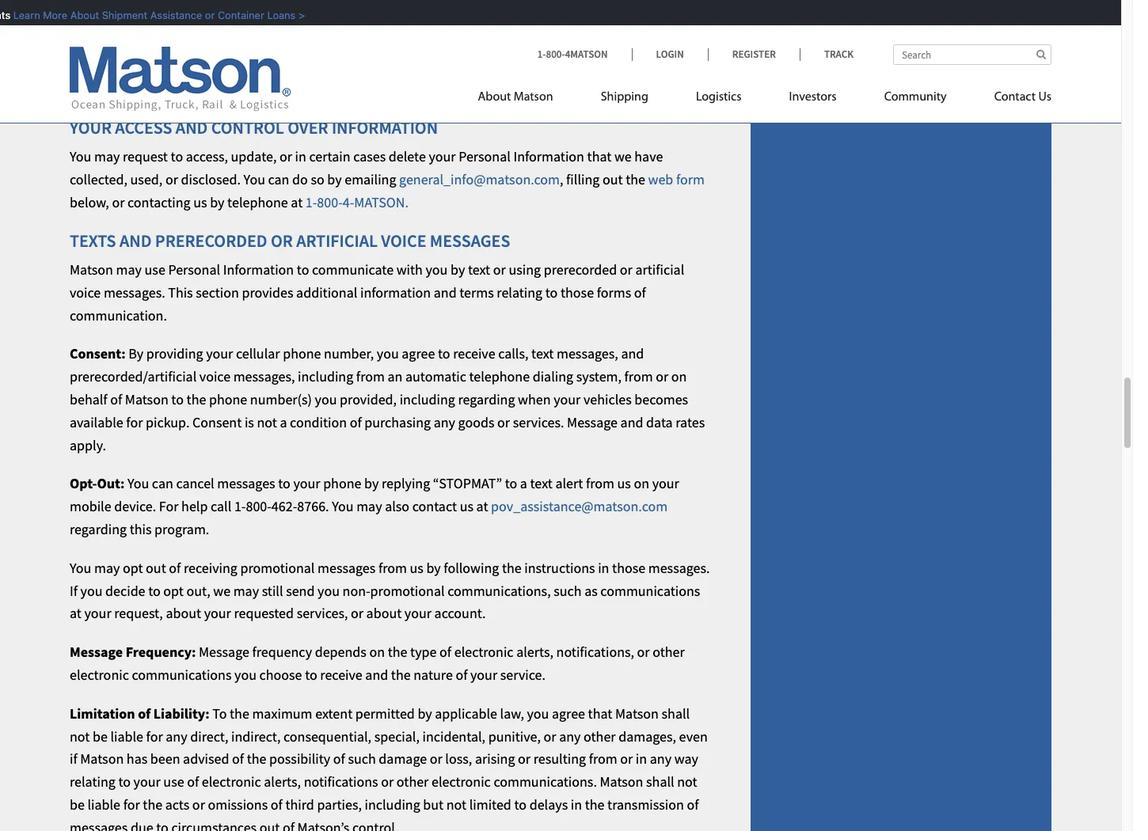 Task type: vqa. For each thing, say whether or not it's contained in the screenshot.
Specialist
no



Task type: describe. For each thing, give the bounding box(es) containing it.
rates
[[676, 413, 705, 432]]

we inside the you may opt out of receiving promotional messages from us by following the instructions in those messages. if you decide to opt out, we may still send you non-promotional communications, such as communications at your request, about your requested services, or about your account.
[[213, 582, 231, 600]]

from up provided,
[[356, 368, 385, 386]]

from up becomes
[[625, 368, 653, 386]]

of left third
[[271, 796, 283, 814]]

providing
[[146, 345, 203, 363]]

texts
[[70, 229, 116, 252]]

information
[[360, 283, 431, 302]]

you inside 1-800-462-8766 . you may also contact us at pov_assistance@matson.com regarding this program.
[[332, 498, 354, 516]]

permitted
[[356, 705, 415, 723]]

may for to
[[94, 148, 120, 166]]

receive inside message frequency depends on the type of electronic alerts, notifications, or other electronic communications you choose to receive and the nature of your service.
[[320, 666, 363, 684]]

of right behalf
[[110, 391, 122, 409]]

to up automatic
[[438, 345, 450, 363]]

your up the "type"
[[405, 605, 432, 623]]

when
[[518, 391, 551, 409]]

matson inside matson may use personal information to communicate with you by text or using prerecorded or artificial voice messages. this section provides additional information and terms relating to those forms of communication.
[[70, 261, 113, 279]]

services,
[[297, 605, 348, 623]]

you for cancel
[[127, 475, 149, 493]]

messages inside to the maximum extent permitted by applicable law, you agree that matson shall not be liable for any direct, indirect, consequential, special, incidental, punitive, or any other damages, even if matson has been advised of the possibility of such damage or loss, arising or resulting from or in any way relating to your use of electronic alerts, notifications or other electronic communications. matson shall not be liable for the acts or omissions of third parties, including but not limited to delays in the transmission of messages due to circumstances out of matson's control.
[[70, 819, 128, 832]]

web form link
[[648, 170, 705, 189]]

your
[[70, 116, 112, 139]]

choose
[[259, 666, 302, 684]]

still
[[262, 582, 283, 600]]

electronic up omissions
[[202, 773, 261, 792]]

about inside top menu navigation
[[478, 91, 511, 104]]

information inside matson may use personal information to communicate with you by text or using prerecorded or artificial voice messages. this section provides additional information and terms relating to those forms of communication.
[[223, 261, 294, 279]]

1-800-4matson
[[538, 48, 608, 61]]

. link
[[405, 193, 409, 211]]

the right delays
[[585, 796, 605, 814]]

receive inside the by providing your cellular phone number, you agree to receive calls, text messages, and prerecorded/artificial voice messages, including from an automatic telephone dialing system, from or on behalf of matson to the phone number(s) you provided, including regarding when your vehicles becomes available for pickup. consent is not a condition of purchasing any goods or services. message and data rates apply.
[[453, 345, 496, 363]]

consent:
[[70, 345, 126, 363]]

to inside the you may opt out of receiving promotional messages from us by following the instructions in those messages. if you decide to opt out, we may still send you non-promotional communications, such as communications at your request, about your requested services, or about your account.
[[148, 582, 161, 600]]

the inside general_info@matson.com , filling out the web form below, or contacting us by telephone at 1-800-4-matson .
[[626, 170, 646, 189]]

so
[[311, 170, 325, 189]]

voice inside the by providing your cellular phone number, you agree to receive calls, text messages, and prerecorded/artificial voice messages, including from an automatic telephone dialing system, from or on behalf of matson to the phone number(s) you provided, including regarding when your vehicles becomes available for pickup. consent is not a condition of purchasing any goods or services. message and data rates apply.
[[199, 368, 231, 386]]

by inside general_info@matson.com , filling out the web form below, or contacting us by telephone at 1-800-4-matson .
[[210, 193, 225, 211]]

or up becomes
[[656, 368, 669, 386]]

telephone inside the by providing your cellular phone number, you agree to receive calls, text messages, and prerecorded/artificial voice messages, including from an automatic telephone dialing system, from or on behalf of matson to the phone number(s) you provided, including regarding when your vehicles becomes available for pickup. consent is not a condition of purchasing any goods or services. message and data rates apply.
[[469, 368, 530, 386]]

0 vertical spatial be
[[93, 728, 108, 746]]

transmission
[[608, 796, 684, 814]]

1 vertical spatial phone
[[209, 391, 247, 409]]

damage
[[379, 751, 427, 769]]

by providing your cellular phone number, you agree to receive calls, text messages, and prerecorded/artificial voice messages, including from an automatic telephone dialing system, from or on behalf of matson to the phone number(s) you provided, including regarding when your vehicles becomes available for pickup. consent is not a condition of purchasing any goods or services. message and data rates apply.
[[70, 345, 705, 454]]

to right due
[[156, 819, 169, 832]]

type
[[410, 643, 437, 662]]

send
[[286, 582, 315, 600]]

a inside you can cancel messages to your phone by replying "stopmat" to a text alert from us on your mobile device. for help call
[[520, 475, 528, 493]]

of down provided,
[[350, 413, 362, 432]]

by inside to the maximum extent permitted by applicable law, you agree that matson shall not be liable for any direct, indirect, consequential, special, incidental, punitive, or any other damages, even if matson has been advised of the possibility of such damage or loss, arising or resulting from or in any way relating to your use of electronic alerts, notifications or other electronic communications. matson shall not be liable for the acts or omissions of third parties, including but not limited to delays in the transmission of messages due to circumstances out of matson's control.
[[418, 705, 432, 723]]

that inside to the maximum extent permitted by applicable law, you agree that matson shall not be liable for any direct, indirect, consequential, special, incidental, punitive, or any other damages, even if matson has been advised of the possibility of such damage or loss, arising or resulting from or in any way relating to your use of electronic alerts, notifications or other electronic communications. matson shall not be liable for the acts or omissions of third parties, including but not limited to delays in the transmission of messages due to circumstances out of matson's control.
[[588, 705, 613, 723]]

your up 8766
[[293, 475, 320, 493]]

is
[[245, 413, 254, 432]]

punitive,
[[489, 728, 541, 746]]

relating inside matson may use personal information to communicate with you by text or using prerecorded or artificial voice messages. this section provides additional information and terms relating to those forms of communication.
[[497, 283, 543, 302]]

or left container
[[198, 9, 208, 21]]

arising
[[475, 751, 515, 769]]

your down "out,"
[[204, 605, 231, 623]]

of inside matson may use personal information to communicate with you by text or using prerecorded or artificial voice messages. this section provides additional information and terms relating to those forms of communication.
[[634, 283, 646, 302]]

Search search field
[[894, 44, 1052, 65]]

or right used,
[[165, 170, 178, 189]]

us inside you can cancel messages to your phone by replying "stopmat" to a text alert from us on your mobile device. for help call
[[618, 475, 631, 493]]

2 about from the left
[[366, 605, 402, 623]]

matson right if in the bottom of the page
[[80, 751, 124, 769]]

any up resulting
[[559, 728, 581, 746]]

of left liability:
[[138, 705, 151, 723]]

to
[[212, 705, 227, 723]]

alerts, inside to the maximum extent permitted by applicable law, you agree that matson shall not be liable for any direct, indirect, consequential, special, incidental, punitive, or any other damages, even if matson has been advised of the possibility of such damage or loss, arising or resulting from or in any way relating to your use of electronic alerts, notifications or other electronic communications. matson shall not be liable for the acts or omissions of third parties, including but not limited to delays in the transmission of messages due to circumstances out of matson's control.
[[264, 773, 301, 792]]

dialing
[[533, 368, 574, 386]]

or down 'damage'
[[381, 773, 394, 792]]

information inside you may request to access, update, or in certain cases delete your personal information that we have collected, used, or disclosed. you can do so by emailing
[[514, 148, 585, 166]]

or up forms
[[620, 261, 633, 279]]

pov_assistance@matson.com
[[491, 498, 668, 516]]

or inside message frequency depends on the type of electronic alerts, notifications, or other electronic communications you choose to receive and the nature of your service.
[[637, 643, 650, 662]]

by inside the you may opt out of receiving promotional messages from us by following the instructions in those messages. if you decide to opt out, we may still send you non-promotional communications, such as communications at your request, about your requested services, or about your account.
[[427, 559, 441, 577]]

logistics
[[696, 91, 742, 104]]

in right delays
[[571, 796, 582, 814]]

device.
[[114, 498, 156, 516]]

direct,
[[190, 728, 228, 746]]

electronic up limitation
[[70, 666, 129, 684]]

the left the "type"
[[388, 643, 408, 662]]

top menu navigation
[[478, 83, 1052, 116]]

0 horizontal spatial other
[[397, 773, 429, 792]]

or inside the you may opt out of receiving promotional messages from us by following the instructions in those messages. if you decide to opt out, we may still send you non-promotional communications, such as communications at your request, about your requested services, or about your account.
[[351, 605, 364, 623]]

by inside matson may use personal information to communicate with you by text or using prerecorded or artificial voice messages. this section provides additional information and terms relating to those forms of communication.
[[451, 261, 465, 279]]

1- inside general_info@matson.com , filling out the web form below, or contacting us by telephone at 1-800-4-matson .
[[306, 193, 317, 211]]

or up resulting
[[544, 728, 557, 746]]

acts
[[165, 796, 190, 814]]

messages. inside matson may use personal information to communicate with you by text or using prerecorded or artificial voice messages. this section provides additional information and terms relating to those forms of communication.
[[104, 283, 165, 302]]

message for message frequency depends on the type of electronic alerts, notifications, or other electronic communications you choose to receive and the nature of your service.
[[199, 643, 250, 662]]

or left loss,
[[430, 751, 443, 769]]

contact us link
[[971, 83, 1052, 116]]

delays
[[530, 796, 568, 814]]

0 vertical spatial opt
[[123, 559, 143, 577]]

prerecorded/artificial
[[70, 368, 197, 386]]

cellular
[[236, 345, 280, 363]]

at inside the you may opt out of receiving promotional messages from us by following the instructions in those messages. if you decide to opt out, we may still send you non-promotional communications, such as communications at your request, about your requested services, or about your account.
[[70, 605, 82, 623]]

a inside the by providing your cellular phone number, you agree to receive calls, text messages, and prerecorded/artificial voice messages, including from an automatic telephone dialing system, from or on behalf of matson to the phone number(s) you provided, including regarding when your vehicles becomes available for pickup. consent is not a condition of purchasing any goods or services. message and data rates apply.
[[280, 413, 287, 432]]

of down third
[[283, 819, 295, 832]]

indirect,
[[231, 728, 281, 746]]

replying
[[382, 475, 430, 493]]

you up the condition
[[315, 391, 337, 409]]

to down has
[[118, 773, 131, 792]]

relating inside to the maximum extent permitted by applicable law, you agree that matson shall not be liable for any direct, indirect, consequential, special, incidental, punitive, or any other damages, even if matson has been advised of the possibility of such damage or loss, arising or resulting from or in any way relating to your use of electronic alerts, notifications or other electronic communications. matson shall not be liable for the acts or omissions of third parties, including but not limited to delays in the transmission of messages due to circumstances out of matson's control.
[[70, 773, 116, 792]]

purchasing
[[365, 413, 431, 432]]

out,
[[187, 582, 210, 600]]

with
[[397, 261, 423, 279]]

agree inside to the maximum extent permitted by applicable law, you agree that matson shall not be liable for any direct, indirect, consequential, special, incidental, punitive, or any other damages, even if matson has been advised of the possibility of such damage or loss, arising or resulting from or in any way relating to your use of electronic alerts, notifications or other electronic communications. matson shall not be liable for the acts or omissions of third parties, including but not limited to delays in the transmission of messages due to circumstances out of matson's control.
[[552, 705, 585, 723]]

section
[[196, 283, 239, 302]]

the down indirect,
[[247, 751, 267, 769]]

matson's
[[298, 819, 350, 832]]

resulting
[[534, 751, 586, 769]]

to up the 462-
[[278, 475, 291, 493]]

1 vertical spatial including
[[400, 391, 455, 409]]

investors
[[789, 91, 837, 104]]

800- for 462-
[[246, 498, 272, 516]]

as
[[585, 582, 598, 600]]

message for message frequency:
[[70, 643, 123, 662]]

alerts, inside message frequency depends on the type of electronic alerts, notifications, or other electronic communications you choose to receive and the nature of your service.
[[517, 643, 554, 662]]

regarding inside 1-800-462-8766 . you may also contact us at pov_assistance@matson.com regarding this program.
[[70, 520, 127, 539]]

third
[[286, 796, 314, 814]]

any left way
[[650, 751, 672, 769]]

or right acts
[[192, 796, 205, 814]]

due
[[131, 819, 153, 832]]

text inside the by providing your cellular phone number, you agree to receive calls, text messages, and prerecorded/artificial voice messages, including from an automatic telephone dialing system, from or on behalf of matson to the phone number(s) you provided, including regarding when your vehicles becomes available for pickup. consent is not a condition of purchasing any goods or services. message and data rates apply.
[[532, 345, 554, 363]]

of down way
[[687, 796, 699, 814]]

has
[[127, 751, 148, 769]]

certain
[[309, 148, 351, 166]]

1-800-4matson link
[[538, 48, 632, 61]]

communications inside the you may opt out of receiving promotional messages from us by following the instructions in those messages. if you decide to opt out, we may still send you non-promotional communications, such as communications at your request, about your requested services, or about your account.
[[601, 582, 701, 600]]

or down damages,
[[621, 751, 633, 769]]

about matson link
[[478, 83, 577, 116]]

you inside to the maximum extent permitted by applicable law, you agree that matson shall not be liable for any direct, indirect, consequential, special, incidental, punitive, or any other damages, even if matson has been advised of the possibility of such damage or loss, arising or resulting from or in any way relating to your use of electronic alerts, notifications or other electronic communications. matson shall not be liable for the acts or omissions of third parties, including but not limited to delays in the transmission of messages due to circumstances out of matson's control.
[[527, 705, 549, 723]]

your left cellular
[[206, 345, 233, 363]]

may for out
[[94, 559, 120, 577]]

matson up transmission
[[600, 773, 644, 792]]

of up notifications on the left of the page
[[333, 751, 345, 769]]

2 vertical spatial for
[[123, 796, 140, 814]]

0 horizontal spatial promotional
[[240, 559, 315, 577]]

out for opt
[[146, 559, 166, 577]]

this
[[168, 283, 193, 302]]

1 vertical spatial other
[[584, 728, 616, 746]]

1-800-4-matson link
[[306, 193, 405, 211]]

service.
[[500, 666, 546, 684]]

>
[[292, 9, 298, 21]]

the down the "type"
[[391, 666, 411, 684]]

extent
[[315, 705, 353, 723]]

personal inside you may request to access, update, or in certain cases delete your personal information that we have collected, used, or disclosed. you can do so by emailing
[[459, 148, 511, 166]]

electronic down loss,
[[432, 773, 491, 792]]

you down "update,"
[[244, 170, 265, 189]]

to inside message frequency depends on the type of electronic alerts, notifications, or other electronic communications you choose to receive and the nature of your service.
[[305, 666, 317, 684]]

logistics link
[[673, 83, 766, 116]]

1 vertical spatial liable
[[88, 796, 120, 814]]

to down prerecorded
[[546, 283, 558, 302]]

cancel
[[176, 475, 214, 493]]

messages inside the you may opt out of receiving promotional messages from us by following the instructions in those messages. if you decide to opt out, we may still send you non-promotional communications, such as communications at your request, about your requested services, or about your account.
[[318, 559, 376, 577]]

and left data
[[621, 413, 644, 432]]

to left delays
[[515, 796, 527, 814]]

call
[[211, 498, 232, 516]]

you up an
[[377, 345, 399, 363]]

not inside the by providing your cellular phone number, you agree to receive calls, text messages, and prerecorded/artificial voice messages, including from an automatic telephone dialing system, from or on behalf of matson to the phone number(s) you provided, including regarding when your vehicles becomes available for pickup. consent is not a condition of purchasing any goods or services. message and data rates apply.
[[257, 413, 277, 432]]

0 vertical spatial phone
[[283, 345, 321, 363]]

the up due
[[143, 796, 163, 814]]

you may opt out of receiving promotional messages from us by following the instructions in those messages. if you decide to opt out, we may still send you non-promotional communications, such as communications at your request, about your requested services, or about your account.
[[70, 559, 710, 623]]

your down data
[[653, 475, 680, 493]]

by inside you can cancel messages to your phone by replying "stopmat" to a text alert from us on your mobile device. for help call
[[364, 475, 379, 493]]

message inside the by providing your cellular phone number, you agree to receive calls, text messages, and prerecorded/artificial voice messages, including from an automatic telephone dialing system, from or on behalf of matson to the phone number(s) you provided, including regarding when your vehicles becomes available for pickup. consent is not a condition of purchasing any goods or services. message and data rates apply.
[[567, 413, 618, 432]]

the inside the you may opt out of receiving promotional messages from us by following the instructions in those messages. if you decide to opt out, we may still send you non-promotional communications, such as communications at your request, about your requested services, or about your account.
[[502, 559, 522, 577]]

may left still
[[233, 582, 259, 600]]

including inside to the maximum extent permitted by applicable law, you agree that matson shall not be liable for any direct, indirect, consequential, special, incidental, punitive, or any other damages, even if matson has been advised of the possibility of such damage or loss, arising or resulting from or in any way relating to your use of electronic alerts, notifications or other electronic communications. matson shall not be liable for the acts or omissions of third parties, including but not limited to delays in the transmission of messages due to circumstances out of matson's control.
[[365, 796, 420, 814]]

1 horizontal spatial messages,
[[557, 345, 619, 363]]

loss,
[[446, 751, 472, 769]]

artificial
[[636, 261, 685, 279]]

terms
[[460, 283, 494, 302]]

contact
[[995, 91, 1036, 104]]

web
[[648, 170, 674, 189]]

or down punitive,
[[518, 751, 531, 769]]

you may request to access, update, or in certain cases delete your personal information that we have collected, used, or disclosed. you can do so by emailing
[[70, 148, 663, 189]]

such inside the you may opt out of receiving promotional messages from us by following the instructions in those messages. if you decide to opt out, we may still send you non-promotional communications, such as communications at your request, about your requested services, or about your account.
[[554, 582, 582, 600]]

by inside you may request to access, update, or in certain cases delete your personal information that we have collected, used, or disclosed. you can do so by emailing
[[327, 170, 342, 189]]

you can cancel messages to your phone by replying "stopmat" to a text alert from us on your mobile device. for help call
[[70, 475, 680, 516]]

opt-out:
[[70, 475, 125, 493]]

from inside you can cancel messages to your phone by replying "stopmat" to a text alert from us on your mobile device. for help call
[[586, 475, 615, 493]]

use inside to the maximum extent permitted by applicable law, you agree that matson shall not be liable for any direct, indirect, consequential, special, incidental, punitive, or any other damages, even if matson has been advised of the possibility of such damage or loss, arising or resulting from or in any way relating to your use of electronic alerts, notifications or other electronic communications. matson shall not be liable for the acts or omissions of third parties, including but not limited to delays in the transmission of messages due to circumstances out of matson's control.
[[163, 773, 184, 792]]

voice
[[381, 229, 427, 252]]

out for filling
[[603, 170, 623, 189]]

0 horizontal spatial messages,
[[233, 368, 295, 386]]

provided,
[[340, 391, 397, 409]]

if
[[70, 751, 77, 769]]

on inside you can cancel messages to your phone by replying "stopmat" to a text alert from us on your mobile device. for help call
[[634, 475, 650, 493]]

decide
[[105, 582, 145, 600]]

your inside you may request to access, update, or in certain cases delete your personal information that we have collected, used, or disclosed. you can do so by emailing
[[429, 148, 456, 166]]

prerecorded
[[155, 229, 267, 252]]

frequency
[[252, 643, 312, 662]]

you inside matson may use personal information to communicate with you by text or using prerecorded or artificial voice messages. this section provides additional information and terms relating to those forms of communication.
[[426, 261, 448, 279]]

general_info@matson.com link
[[399, 170, 560, 189]]

consent
[[192, 413, 242, 432]]

register
[[733, 48, 776, 61]]

us
[[1039, 91, 1052, 104]]

1-800-462-8766 link
[[234, 498, 326, 516]]

becomes
[[635, 391, 689, 409]]

messages inside you can cancel messages to your phone by replying "stopmat" to a text alert from us on your mobile device. for help call
[[217, 475, 275, 493]]

those inside matson may use personal information to communicate with you by text or using prerecorded or artificial voice messages. this section provides additional information and terms relating to those forms of communication.
[[561, 283, 594, 302]]

other inside message frequency depends on the type of electronic alerts, notifications, or other electronic communications you choose to receive and the nature of your service.
[[653, 643, 685, 662]]

0 vertical spatial liable
[[110, 728, 143, 746]]

about matson
[[478, 91, 553, 104]]

messages
[[430, 229, 511, 252]]

. inside general_info@matson.com , filling out the web form below, or contacting us by telephone at 1-800-4-matson .
[[405, 193, 409, 211]]

possibility
[[269, 751, 331, 769]]

program.
[[155, 520, 209, 539]]

1- for 462-
[[234, 498, 246, 516]]

of right the "type"
[[440, 643, 452, 662]]

"stopmat"
[[433, 475, 502, 493]]

1 vertical spatial be
[[70, 796, 85, 814]]

1 about from the left
[[166, 605, 201, 623]]

at inside 1-800-462-8766 . you may also contact us at pov_assistance@matson.com regarding this program.
[[477, 498, 488, 516]]

not up if in the bottom of the page
[[70, 728, 90, 746]]

or
[[271, 229, 293, 252]]



Task type: locate. For each thing, give the bounding box(es) containing it.
to right ""stopmat""
[[505, 475, 518, 493]]

learn
[[6, 9, 33, 21]]

and up access,
[[176, 116, 208, 139]]

about
[[166, 605, 201, 623], [366, 605, 402, 623]]

2 vertical spatial phone
[[323, 475, 362, 493]]

1 horizontal spatial be
[[93, 728, 108, 746]]

you right law,
[[527, 705, 549, 723]]

matson inside the by providing your cellular phone number, you agree to receive calls, text messages, and prerecorded/artificial voice messages, including from an automatic telephone dialing system, from or on behalf of matson to the phone number(s) you provided, including regarding when your vehicles becomes available for pickup. consent is not a condition of purchasing any goods or services. message and data rates apply.
[[125, 391, 169, 409]]

and
[[434, 283, 457, 302], [621, 345, 644, 363], [621, 413, 644, 432], [365, 666, 388, 684]]

be down if in the bottom of the page
[[70, 796, 85, 814]]

1 horizontal spatial relating
[[497, 283, 543, 302]]

law,
[[500, 705, 524, 723]]

0 vertical spatial about
[[64, 9, 92, 21]]

0 horizontal spatial about
[[64, 9, 92, 21]]

not right but
[[447, 796, 467, 814]]

0 horizontal spatial a
[[280, 413, 287, 432]]

1 vertical spatial promotional
[[370, 582, 445, 600]]

limited
[[470, 796, 512, 814]]

not
[[257, 413, 277, 432], [70, 728, 90, 746], [678, 773, 698, 792], [447, 796, 467, 814]]

1 horizontal spatial on
[[634, 475, 650, 493]]

such inside to the maximum extent permitted by applicable law, you agree that matson shall not be liable for any direct, indirect, consequential, special, incidental, punitive, or any other damages, even if matson has been advised of the possibility of such damage or loss, arising or resulting from or in any way relating to your use of electronic alerts, notifications or other electronic communications. matson shall not be liable for the acts or omissions of third parties, including but not limited to delays in the transmission of messages due to circumstances out of matson's control.
[[348, 751, 376, 769]]

information
[[514, 148, 585, 166], [223, 261, 294, 279]]

we
[[615, 148, 632, 166], [213, 582, 231, 600]]

communications inside message frequency depends on the type of electronic alerts, notifications, or other electronic communications you choose to receive and the nature of your service.
[[132, 666, 232, 684]]

personal up general_info@matson.com link
[[459, 148, 511, 166]]

1 vertical spatial text
[[532, 345, 554, 363]]

a
[[280, 413, 287, 432], [520, 475, 528, 493]]

1-800-462-8766 . you may also contact us at pov_assistance@matson.com regarding this program.
[[70, 498, 668, 539]]

2 horizontal spatial 1-
[[538, 48, 546, 61]]

and inside message frequency depends on the type of electronic alerts, notifications, or other electronic communications you choose to receive and the nature of your service.
[[365, 666, 388, 684]]

you right 'with'
[[426, 261, 448, 279]]

collected,
[[70, 170, 128, 189]]

on right the depends
[[370, 643, 385, 662]]

of inside the you may opt out of receiving promotional messages from us by following the instructions in those messages. if you decide to opt out, we may still send you non-promotional communications, such as communications at your request, about your requested services, or about your account.
[[169, 559, 181, 577]]

special,
[[374, 728, 420, 746]]

your inside message frequency depends on the type of electronic alerts, notifications, or other electronic communications you choose to receive and the nature of your service.
[[471, 666, 498, 684]]

at inside general_info@matson.com , filling out the web form below, or contacting us by telephone at 1-800-4-matson .
[[291, 193, 303, 211]]

control.
[[352, 819, 399, 832]]

1 vertical spatial agree
[[552, 705, 585, 723]]

your right delete
[[429, 148, 456, 166]]

pov_assistance@matson.com link
[[491, 498, 668, 516]]

you up collected,
[[70, 148, 91, 166]]

this
[[130, 520, 152, 539]]

1 vertical spatial use
[[163, 773, 184, 792]]

general_info@matson.com , filling out the web form below, or contacting us by telephone at 1-800-4-matson .
[[70, 170, 705, 211]]

. inside 1-800-462-8766 . you may also contact us at pov_assistance@matson.com regarding this program.
[[326, 498, 329, 516]]

1 vertical spatial out
[[146, 559, 166, 577]]

message down request,
[[70, 643, 123, 662]]

those
[[561, 283, 594, 302], [612, 559, 646, 577]]

2 vertical spatial other
[[397, 773, 429, 792]]

can
[[268, 170, 290, 189], [152, 475, 173, 493]]

1 vertical spatial receive
[[320, 666, 363, 684]]

search image
[[1037, 49, 1047, 59]]

nature
[[414, 666, 453, 684]]

investors link
[[766, 83, 861, 116]]

regarding up goods
[[458, 391, 515, 409]]

voice up the consent
[[199, 368, 231, 386]]

circumstances
[[171, 819, 257, 832]]

1 horizontal spatial information
[[514, 148, 585, 166]]

messages up non-
[[318, 559, 376, 577]]

but
[[423, 796, 444, 814]]

0 horizontal spatial receive
[[320, 666, 363, 684]]

we left have
[[615, 148, 632, 166]]

cases
[[353, 148, 386, 166]]

alerts,
[[517, 643, 554, 662], [264, 773, 301, 792]]

0 horizontal spatial agree
[[402, 345, 435, 363]]

or right goods
[[498, 413, 510, 432]]

we inside you may request to access, update, or in certain cases delete your personal information that we have collected, used, or disclosed. you can do so by emailing
[[615, 148, 632, 166]]

messages, up system, at the top
[[557, 345, 619, 363]]

1 horizontal spatial personal
[[459, 148, 511, 166]]

login link
[[632, 48, 708, 61]]

None search field
[[894, 44, 1052, 65]]

0 horizontal spatial be
[[70, 796, 85, 814]]

4matson
[[565, 48, 608, 61]]

0 vertical spatial alerts,
[[517, 643, 554, 662]]

1 horizontal spatial a
[[520, 475, 528, 493]]

of down the advised
[[187, 773, 199, 792]]

1 vertical spatial at
[[477, 498, 488, 516]]

1 vertical spatial regarding
[[70, 520, 127, 539]]

a down 'number(s)'
[[280, 413, 287, 432]]

or down non-
[[351, 605, 364, 623]]

request
[[123, 148, 168, 166]]

about down non-
[[366, 605, 402, 623]]

of right nature
[[456, 666, 468, 684]]

available
[[70, 413, 123, 432]]

0 horizontal spatial voice
[[70, 283, 101, 302]]

opt
[[123, 559, 143, 577], [163, 582, 184, 600]]

1 vertical spatial a
[[520, 475, 528, 493]]

us inside general_info@matson.com , filling out the web form below, or contacting us by telephone at 1-800-4-matson .
[[194, 193, 207, 211]]

1 vertical spatial can
[[152, 475, 173, 493]]

1 vertical spatial alerts,
[[264, 773, 301, 792]]

1-
[[538, 48, 546, 61], [306, 193, 317, 211], [234, 498, 246, 516]]

communications
[[601, 582, 701, 600], [132, 666, 232, 684]]

1- inside 1-800-462-8766 . you may also contact us at pov_assistance@matson.com regarding this program.
[[234, 498, 246, 516]]

communications,
[[448, 582, 551, 600]]

can inside you may request to access, update, or in certain cases delete your personal information that we have collected, used, or disclosed. you can do so by emailing
[[268, 170, 290, 189]]

notifications
[[304, 773, 378, 792]]

in up "do"
[[295, 148, 306, 166]]

message inside message frequency depends on the type of electronic alerts, notifications, or other electronic communications you choose to receive and the nature of your service.
[[199, 643, 250, 662]]

frequency:
[[126, 643, 196, 662]]

2 vertical spatial 1-
[[234, 498, 246, 516]]

agree inside the by providing your cellular phone number, you agree to receive calls, text messages, and prerecorded/artificial voice messages, including from an automatic telephone dialing system, from or on behalf of matson to the phone number(s) you provided, including regarding when your vehicles becomes available for pickup. consent is not a condition of purchasing any goods or services. message and data rates apply.
[[402, 345, 435, 363]]

1 horizontal spatial other
[[584, 728, 616, 746]]

such up notifications on the left of the page
[[348, 751, 376, 769]]

the left the web
[[626, 170, 646, 189]]

that inside you may request to access, update, or in certain cases delete your personal information that we have collected, used, or disclosed. you can do so by emailing
[[587, 148, 612, 166]]

following
[[444, 559, 499, 577]]

0 vertical spatial on
[[672, 368, 687, 386]]

1 horizontal spatial .
[[405, 193, 409, 211]]

additional
[[296, 283, 358, 302]]

applicable
[[435, 705, 497, 723]]

use inside matson may use personal information to communicate with you by text or using prerecorded or artificial voice messages. this section provides additional information and terms relating to those forms of communication.
[[145, 261, 165, 279]]

telephone inside general_info@matson.com , filling out the web form below, or contacting us by telephone at 1-800-4-matson .
[[227, 193, 288, 211]]

from inside to the maximum extent permitted by applicable law, you agree that matson shall not be liable for any direct, indirect, consequential, special, incidental, punitive, or any other damages, even if matson has been advised of the possibility of such damage or loss, arising or resulting from or in any way relating to your use of electronic alerts, notifications or other electronic communications. matson shall not be liable for the acts or omissions of third parties, including but not limited to delays in the transmission of messages due to circumstances out of matson's control.
[[589, 751, 618, 769]]

loans
[[261, 9, 289, 21]]

1 horizontal spatial receive
[[453, 345, 496, 363]]

1 horizontal spatial such
[[554, 582, 582, 600]]

vehicles
[[584, 391, 632, 409]]

2 vertical spatial 800-
[[246, 498, 272, 516]]

at
[[291, 193, 303, 211], [477, 498, 488, 516], [70, 605, 82, 623]]

messages up call
[[217, 475, 275, 493]]

1 horizontal spatial those
[[612, 559, 646, 577]]

messages, down cellular
[[233, 368, 295, 386]]

0 vertical spatial voice
[[70, 283, 101, 302]]

matson down 1-800-4matson
[[514, 91, 553, 104]]

1 vertical spatial personal
[[168, 261, 220, 279]]

0 horizontal spatial alerts,
[[264, 773, 301, 792]]

2 vertical spatial on
[[370, 643, 385, 662]]

you for request
[[70, 148, 91, 166]]

for inside the by providing your cellular phone number, you agree to receive calls, text messages, and prerecorded/artificial voice messages, including from an automatic telephone dialing system, from or on behalf of matson to the phone number(s) you provided, including regarding when your vehicles becomes available for pickup. consent is not a condition of purchasing any goods or services. message and data rates apply.
[[126, 413, 143, 432]]

you for opt
[[70, 559, 91, 577]]

goods
[[458, 413, 495, 432]]

way
[[675, 751, 699, 769]]

an
[[388, 368, 403, 386]]

0 horizontal spatial message
[[70, 643, 123, 662]]

and up permitted on the bottom
[[365, 666, 388, 684]]

matson up damages,
[[616, 705, 659, 723]]

agree up automatic
[[402, 345, 435, 363]]

we right "out,"
[[213, 582, 231, 600]]

at down ""stopmat""
[[477, 498, 488, 516]]

0 vertical spatial that
[[587, 148, 612, 166]]

be down limitation
[[93, 728, 108, 746]]

. right the 462-
[[326, 498, 329, 516]]

0 vertical spatial messages
[[217, 475, 275, 493]]

to down "texts and prerecorded or artificial voice messages"
[[297, 261, 309, 279]]

to
[[171, 148, 183, 166], [297, 261, 309, 279], [546, 283, 558, 302], [438, 345, 450, 363], [171, 391, 184, 409], [278, 475, 291, 493], [505, 475, 518, 493], [148, 582, 161, 600], [305, 666, 317, 684], [118, 773, 131, 792], [515, 796, 527, 814], [156, 819, 169, 832]]

if
[[70, 582, 78, 600]]

1 vertical spatial communications
[[132, 666, 232, 684]]

community
[[885, 91, 947, 104]]

1 horizontal spatial 1-
[[306, 193, 317, 211]]

may down texts
[[116, 261, 142, 279]]

of
[[634, 283, 646, 302], [110, 391, 122, 409], [350, 413, 362, 432], [169, 559, 181, 577], [440, 643, 452, 662], [456, 666, 468, 684], [138, 705, 151, 723], [232, 751, 244, 769], [333, 751, 345, 769], [187, 773, 199, 792], [271, 796, 283, 814], [687, 796, 699, 814], [283, 819, 295, 832]]

your down has
[[134, 773, 161, 792]]

your access and control over information
[[70, 116, 438, 139]]

you right 'if'
[[80, 582, 103, 600]]

including up control.
[[365, 796, 420, 814]]

messages. inside the you may opt out of receiving promotional messages from us by following the instructions in those messages. if you decide to opt out, we may still send you non-promotional communications, such as communications at your request, about your requested services, or about your account.
[[649, 559, 710, 577]]

help
[[181, 498, 208, 516]]

1 vertical spatial and
[[120, 229, 152, 252]]

1- for 4matson
[[538, 48, 546, 61]]

in inside the you may opt out of receiving promotional messages from us by following the instructions in those messages. if you decide to opt out, we may still send you non-promotional communications, such as communications at your request, about your requested services, or about your account.
[[598, 559, 610, 577]]

us inside 1-800-462-8766 . you may also contact us at pov_assistance@matson.com regarding this program.
[[460, 498, 474, 516]]

your down dialing
[[554, 391, 581, 409]]

relating down if in the bottom of the page
[[70, 773, 116, 792]]

in inside you may request to access, update, or in certain cases delete your personal information that we have collected, used, or disclosed. you can do so by emailing
[[295, 148, 306, 166]]

may inside 1-800-462-8766 . you may also contact us at pov_assistance@matson.com regarding this program.
[[357, 498, 382, 516]]

0 vertical spatial 800-
[[546, 48, 565, 61]]

use up acts
[[163, 773, 184, 792]]

blue matson logo with ocean, shipping, truck, rail and logistics written beneath it. image
[[70, 47, 292, 112]]

services.
[[513, 413, 564, 432]]

any inside the by providing your cellular phone number, you agree to receive calls, text messages, and prerecorded/artificial voice messages, including from an automatic telephone dialing system, from or on behalf of matson to the phone number(s) you provided, including regarding when your vehicles becomes available for pickup. consent is not a condition of purchasing any goods or services. message and data rates apply.
[[434, 413, 456, 432]]

access
[[115, 116, 172, 139]]

the up the consent
[[187, 391, 206, 409]]

and inside matson may use personal information to communicate with you by text or using prerecorded or artificial voice messages. this section provides additional information and terms relating to those forms of communication.
[[434, 283, 457, 302]]

may for personal
[[116, 261, 142, 279]]

1- left "4matson"
[[538, 48, 546, 61]]

on inside message frequency depends on the type of electronic alerts, notifications, or other electronic communications you choose to receive and the nature of your service.
[[370, 643, 385, 662]]

1 vertical spatial shall
[[646, 773, 675, 792]]

800- down so
[[317, 193, 343, 211]]

shall up transmission
[[646, 773, 675, 792]]

communications down the frequency:
[[132, 666, 232, 684]]

may inside you may request to access, update, or in certain cases delete your personal information that we have collected, used, or disclosed. you can do so by emailing
[[94, 148, 120, 166]]

or inside general_info@matson.com , filling out the web form below, or contacting us by telephone at 1-800-4-matson .
[[112, 193, 125, 211]]

shipment
[[95, 9, 141, 21]]

us left following
[[410, 559, 424, 577]]

do
[[292, 170, 308, 189]]

shall up "even"
[[662, 705, 690, 723]]

0 vertical spatial out
[[603, 170, 623, 189]]

can up for
[[152, 475, 173, 493]]

0 vertical spatial other
[[653, 643, 685, 662]]

regarding down mobile
[[70, 520, 127, 539]]

your down decide
[[84, 605, 111, 623]]

voice inside matson may use personal information to communicate with you by text or using prerecorded or artificial voice messages. this section provides additional information and terms relating to those forms of communication.
[[70, 283, 101, 302]]

800- inside 1-800-462-8766 . you may also contact us at pov_assistance@matson.com regarding this program.
[[246, 498, 272, 516]]

text inside you can cancel messages to your phone by replying "stopmat" to a text alert from us on your mobile device. for help call
[[530, 475, 553, 493]]

and
[[176, 116, 208, 139], [120, 229, 152, 252]]

2 vertical spatial text
[[530, 475, 553, 493]]

electronic
[[455, 643, 514, 662], [70, 666, 129, 684], [202, 773, 261, 792], [432, 773, 491, 792]]

have
[[635, 148, 663, 166]]

out inside to the maximum extent permitted by applicable law, you agree that matson shall not be liable for any direct, indirect, consequential, special, incidental, punitive, or any other damages, even if matson has been advised of the possibility of such damage or loss, arising or resulting from or in any way relating to your use of electronic alerts, notifications or other electronic communications. matson shall not be liable for the acts or omissions of third parties, including but not limited to delays in the transmission of messages due to circumstances out of matson's control.
[[260, 819, 280, 832]]

0 vertical spatial and
[[176, 116, 208, 139]]

the right to
[[230, 705, 249, 723]]

personal inside matson may use personal information to communicate with you by text or using prerecorded or artificial voice messages. this section provides additional information and terms relating to those forms of communication.
[[168, 261, 220, 279]]

you up services,
[[318, 582, 340, 600]]

in down damages,
[[636, 751, 647, 769]]

those down prerecorded
[[561, 283, 594, 302]]

community link
[[861, 83, 971, 116]]

you inside the you may opt out of receiving promotional messages from us by following the instructions in those messages. if you decide to opt out, we may still send you non-promotional communications, such as communications at your request, about your requested services, or about your account.
[[70, 559, 91, 577]]

may inside matson may use personal information to communicate with you by text or using prerecorded or artificial voice messages. this section provides additional information and terms relating to those forms of communication.
[[116, 261, 142, 279]]

omissions
[[208, 796, 268, 814]]

you inside message frequency depends on the type of electronic alerts, notifications, or other electronic communications you choose to receive and the nature of your service.
[[235, 666, 257, 684]]

1 horizontal spatial can
[[268, 170, 290, 189]]

regarding inside the by providing your cellular phone number, you agree to receive calls, text messages, and prerecorded/artificial voice messages, including from an automatic telephone dialing system, from or on behalf of matson to the phone number(s) you provided, including regarding when your vehicles becomes available for pickup. consent is not a condition of purchasing any goods or services. message and data rates apply.
[[458, 391, 515, 409]]

or left using
[[493, 261, 506, 279]]

to inside you may request to access, update, or in certain cases delete your personal information that we have collected, used, or disclosed. you can do so by emailing
[[171, 148, 183, 166]]

2 vertical spatial out
[[260, 819, 280, 832]]

on inside the by providing your cellular phone number, you agree to receive calls, text messages, and prerecorded/artificial voice messages, including from an automatic telephone dialing system, from or on behalf of matson to the phone number(s) you provided, including regarding when your vehicles becomes available for pickup. consent is not a condition of purchasing any goods or services. message and data rates apply.
[[672, 368, 687, 386]]

0 vertical spatial those
[[561, 283, 594, 302]]

electronic up service.
[[455, 643, 514, 662]]

1 vertical spatial voice
[[199, 368, 231, 386]]

by up terms
[[451, 261, 465, 279]]

0 horizontal spatial and
[[120, 229, 152, 252]]

1 vertical spatial information
[[223, 261, 294, 279]]

0 vertical spatial including
[[298, 368, 354, 386]]

1 horizontal spatial and
[[176, 116, 208, 139]]

alerts, up service.
[[517, 643, 554, 662]]

control
[[211, 116, 284, 139]]

you inside you can cancel messages to your phone by replying "stopmat" to a text alert from us on your mobile device. for help call
[[127, 475, 149, 493]]

message frequency depends on the type of electronic alerts, notifications, or other electronic communications you choose to receive and the nature of your service.
[[70, 643, 685, 684]]

receive left calls,
[[453, 345, 496, 363]]

information up "provides"
[[223, 261, 294, 279]]

1 horizontal spatial about
[[366, 605, 402, 623]]

0 vertical spatial telephone
[[227, 193, 288, 211]]

you up device.
[[127, 475, 149, 493]]

out inside general_info@matson.com , filling out the web form below, or contacting us by telephone at 1-800-4-matson .
[[603, 170, 623, 189]]

the inside the by providing your cellular phone number, you agree to receive calls, text messages, and prerecorded/artificial voice messages, including from an automatic telephone dialing system, from or on behalf of matson to the phone number(s) you provided, including regarding when your vehicles becomes available for pickup. consent is not a condition of purchasing any goods or services. message and data rates apply.
[[187, 391, 206, 409]]

,
[[560, 170, 564, 189]]

from up pov_assistance@matson.com link
[[586, 475, 615, 493]]

those inside the you may opt out of receiving promotional messages from us by following the instructions in those messages. if you decide to opt out, we may still send you non-promotional communications, such as communications at your request, about your requested services, or about your account.
[[612, 559, 646, 577]]

in right instructions
[[598, 559, 610, 577]]

0 horizontal spatial out
[[146, 559, 166, 577]]

message down the vehicles
[[567, 413, 618, 432]]

out:
[[97, 475, 125, 493]]

phone inside you can cancel messages to your phone by replying "stopmat" to a text alert from us on your mobile device. for help call
[[323, 475, 362, 493]]

1 horizontal spatial out
[[260, 819, 280, 832]]

1 vertical spatial for
[[146, 728, 163, 746]]

2 vertical spatial including
[[365, 796, 420, 814]]

including down automatic
[[400, 391, 455, 409]]

forms
[[597, 283, 632, 302]]

of down indirect,
[[232, 751, 244, 769]]

out inside the you may opt out of receiving promotional messages from us by following the instructions in those messages. if you decide to opt out, we may still send you non-promotional communications, such as communications at your request, about your requested services, or about your account.
[[146, 559, 166, 577]]

1 horizontal spatial alerts,
[[517, 643, 554, 662]]

information up ,
[[514, 148, 585, 166]]

0 vertical spatial communications
[[601, 582, 701, 600]]

opt left "out,"
[[163, 582, 184, 600]]

your inside to the maximum extent permitted by applicable law, you agree that matson shall not be liable for any direct, indirect, consequential, special, incidental, punitive, or any other damages, even if matson has been advised of the possibility of such damage or loss, arising or resulting from or in any way relating to your use of electronic alerts, notifications or other electronic communications. matson shall not be liable for the acts or omissions of third parties, including but not limited to delays in the transmission of messages due to circumstances out of matson's control.
[[134, 773, 161, 792]]

0 vertical spatial such
[[554, 582, 582, 600]]

1 vertical spatial about
[[478, 91, 511, 104]]

1 horizontal spatial telephone
[[469, 368, 530, 386]]

800- for 4matson
[[546, 48, 565, 61]]

may up decide
[[94, 559, 120, 577]]

can inside you can cancel messages to your phone by replying "stopmat" to a text alert from us on your mobile device. for help call
[[152, 475, 173, 493]]

voice up communication.
[[70, 283, 101, 302]]

. up voice
[[405, 193, 409, 211]]

mobile
[[70, 498, 111, 516]]

any down liability:
[[166, 728, 187, 746]]

shipping
[[601, 91, 649, 104]]

1 horizontal spatial messages
[[217, 475, 275, 493]]

0 horizontal spatial opt
[[123, 559, 143, 577]]

1 vertical spatial that
[[588, 705, 613, 723]]

and up system, at the top
[[621, 345, 644, 363]]

0 vertical spatial use
[[145, 261, 165, 279]]

from inside the you may opt out of receiving promotional messages from us by following the instructions in those messages. if you decide to opt out, we may still send you non-promotional communications, such as communications at your request, about your requested services, or about your account.
[[379, 559, 407, 577]]

0 horizontal spatial such
[[348, 751, 376, 769]]

track link
[[800, 48, 854, 61]]

to up pickup. in the left of the page
[[171, 391, 184, 409]]

0 vertical spatial receive
[[453, 345, 496, 363]]

0 vertical spatial can
[[268, 170, 290, 189]]

2 vertical spatial messages
[[70, 819, 128, 832]]

by
[[327, 170, 342, 189], [210, 193, 225, 211], [451, 261, 465, 279], [364, 475, 379, 493], [427, 559, 441, 577], [418, 705, 432, 723]]

0 vertical spatial 1-
[[538, 48, 546, 61]]

1 vertical spatial opt
[[163, 582, 184, 600]]

or right "update,"
[[280, 148, 292, 166]]

0 vertical spatial shall
[[662, 705, 690, 723]]

may up collected,
[[94, 148, 120, 166]]

those right instructions
[[612, 559, 646, 577]]

other down 'damage'
[[397, 773, 429, 792]]

matson inside about matson link
[[514, 91, 553, 104]]

0 horizontal spatial 800-
[[246, 498, 272, 516]]

1 vertical spatial those
[[612, 559, 646, 577]]

request,
[[114, 605, 163, 623]]

messages left due
[[70, 819, 128, 832]]

1 vertical spatial messages,
[[233, 368, 295, 386]]

0 horizontal spatial messages.
[[104, 283, 165, 302]]

1 vertical spatial 800-
[[317, 193, 343, 211]]

about
[[64, 9, 92, 21], [478, 91, 511, 104]]

0 horizontal spatial can
[[152, 475, 173, 493]]

1 vertical spatial relating
[[70, 773, 116, 792]]

us inside the you may opt out of receiving promotional messages from us by following the instructions in those messages. if you decide to opt out, we may still send you non-promotional communications, such as communications at your request, about your requested services, or about your account.
[[410, 559, 424, 577]]

text inside matson may use personal information to communicate with you by text or using prerecorded or artificial voice messages. this section provides additional information and terms relating to those forms of communication.
[[468, 261, 491, 279]]

0 vertical spatial agree
[[402, 345, 435, 363]]

0 horizontal spatial those
[[561, 283, 594, 302]]

also
[[385, 498, 410, 516]]

data
[[647, 413, 673, 432]]

non-
[[343, 582, 370, 600]]

800- inside general_info@matson.com , filling out the web form below, or contacting us by telephone at 1-800-4-matson .
[[317, 193, 343, 211]]

to up request,
[[148, 582, 161, 600]]

messages
[[217, 475, 275, 493], [318, 559, 376, 577], [70, 819, 128, 832]]

1 horizontal spatial messages.
[[649, 559, 710, 577]]

alert
[[556, 475, 583, 493]]

not down way
[[678, 773, 698, 792]]

1 horizontal spatial voice
[[199, 368, 231, 386]]



